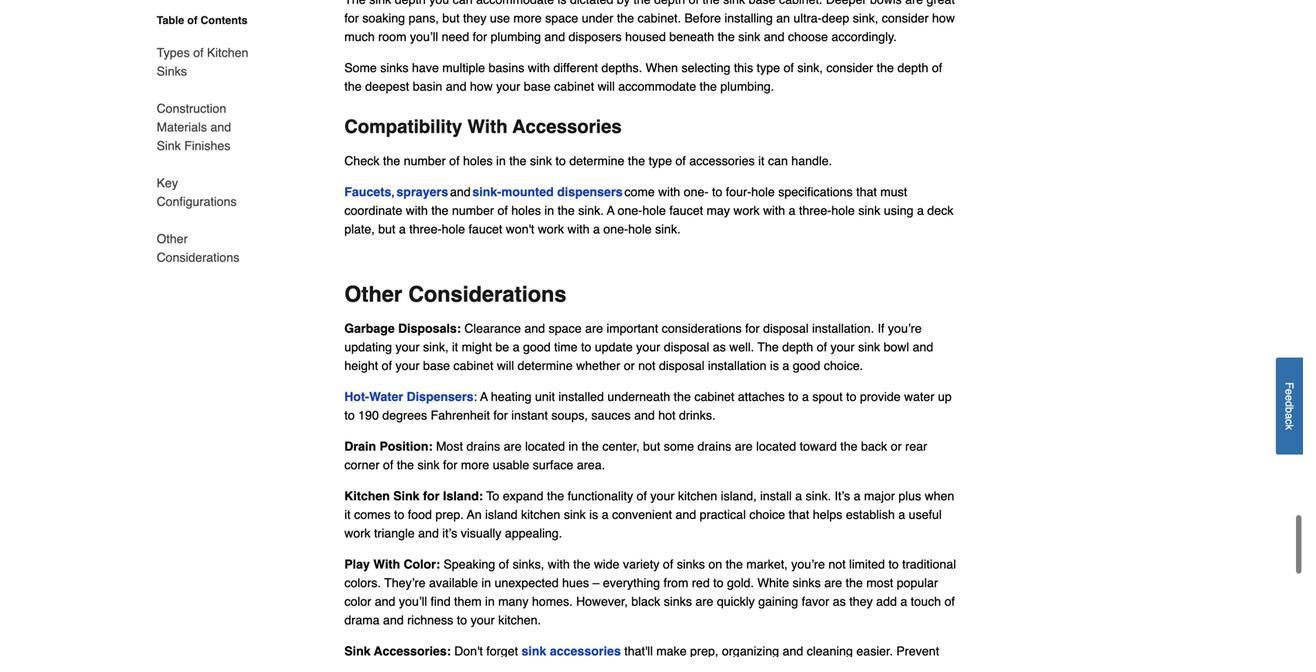Task type: locate. For each thing, give the bounding box(es) containing it.
key configurations link
[[157, 164, 254, 220]]

1 vertical spatial that
[[789, 507, 810, 522]]

not
[[638, 359, 656, 373], [829, 557, 846, 572]]

1 horizontal spatial sink,
[[798, 61, 823, 75]]

on
[[709, 557, 722, 572]]

sink up food
[[393, 489, 420, 503]]

is up attaches
[[770, 359, 779, 373]]

1 vertical spatial not
[[829, 557, 846, 572]]

a left deck
[[917, 203, 924, 218]]

the down by
[[617, 11, 634, 25]]

are
[[906, 0, 923, 7], [585, 321, 603, 336], [504, 439, 522, 454], [735, 439, 753, 454], [825, 576, 842, 590], [696, 594, 714, 609]]

use
[[490, 11, 510, 25]]

0 horizontal spatial other
[[157, 232, 188, 246]]

0 vertical spatial that
[[856, 185, 877, 199]]

good left choice.
[[793, 359, 821, 373]]

of down installation.
[[817, 340, 827, 354]]

drain position:
[[345, 439, 433, 454]]

and inside : a heating unit installed underneath the cabinet attaches to a spout to provide water up to 190 degrees fahrenheit for instant soups, sauces and hot drinks.
[[634, 408, 655, 423]]

must
[[881, 185, 908, 199]]

are inside clearance and space are important considerations for disposal installation. if you're updating your sink, it might be a good time to update your disposal as well. the depth of your sink bowl and height of your base cabinet will determine whether or not disposal installation is a good choice.
[[585, 321, 603, 336]]

1 vertical spatial will
[[497, 359, 514, 373]]

sink, for this
[[798, 61, 823, 75]]

water
[[369, 390, 403, 404]]

1 vertical spatial kitchen
[[521, 507, 561, 522]]

the inside the sink depth you can accommodate is dictated by the depth of the sink base cabinet. deeper bowls are great for soaking pans, but they use more space under the cabinet. before installing an ultra-deep sink, consider how much room you'll need for plumbing and disposers housed beneath the sink and choose accordingly.
[[345, 0, 366, 7]]

to right red
[[713, 576, 724, 590]]

1 vertical spatial other considerations
[[345, 282, 567, 307]]

2 located from the left
[[756, 439, 796, 454]]

1 vertical spatial cabinet.
[[638, 11, 681, 25]]

1 vertical spatial type
[[649, 154, 672, 168]]

how down multiple
[[470, 79, 493, 94]]

a down plus
[[899, 507, 906, 522]]

accommodate up use
[[476, 0, 554, 7]]

determine down time
[[518, 359, 573, 373]]

0 horizontal spatial cabinet.
[[638, 11, 681, 25]]

for inside most drains are located in the center, but some drains are located toward the back or rear corner of the sink for more usable surface area.
[[443, 458, 458, 472]]

you'll down pans,
[[410, 30, 438, 44]]

of inside the sink depth you can accommodate is dictated by the depth of the sink base cabinet. deeper bowls are great for soaking pans, but they use more space under the cabinet. before installing an ultra-deep sink, consider how much room you'll need for plumbing and disposers housed beneath the sink and choose accordingly.
[[689, 0, 699, 7]]

1 horizontal spatial kitchen
[[345, 489, 390, 503]]

appealing.
[[505, 526, 562, 540]]

0 horizontal spatial other considerations
[[157, 232, 240, 265]]

0 horizontal spatial they
[[463, 11, 487, 25]]

center,
[[603, 439, 640, 454]]

you're up the bowl
[[888, 321, 922, 336]]

in up area.
[[569, 439, 578, 454]]

2 vertical spatial sink,
[[423, 340, 449, 354]]

0 horizontal spatial sink,
[[423, 340, 449, 354]]

drama
[[345, 613, 380, 627]]

0 horizontal spatial considerations
[[157, 250, 240, 265]]

1 vertical spatial number
[[452, 203, 494, 218]]

have
[[412, 61, 439, 75]]

1 horizontal spatial that
[[856, 185, 877, 199]]

1 drains from the left
[[467, 439, 500, 454]]

come
[[625, 185, 655, 199]]

base down 'basins'
[[524, 79, 551, 94]]

island:
[[443, 489, 483, 503]]

table of contents element
[[138, 12, 254, 267]]

1 horizontal spatial sink
[[393, 489, 420, 503]]

0 horizontal spatial can
[[453, 0, 473, 7]]

to down them
[[457, 613, 467, 627]]

and right 'clearance'
[[525, 321, 545, 336]]

it for might
[[452, 340, 458, 354]]

0 vertical spatial type
[[757, 61, 780, 75]]

attaches
[[738, 390, 785, 404]]

space inside clearance and space are important considerations for disposal installation. if you're updating your sink, it might be a good time to update your disposal as well. the depth of your sink bowl and height of your base cabinet will determine whether or not disposal installation is a good choice.
[[549, 321, 582, 336]]

sink left the "using"
[[859, 203, 881, 218]]

of right table
[[187, 14, 198, 26]]

but inside 'come with one- to four-hole specifications that must coordinate with the number of holes in the sink. a one-hole faucet may work with a three-hole sink using a deck plate, but a three-hole faucet won't work with a one-hole sink.'
[[378, 222, 396, 236]]

a inside 'come with one- to four-hole specifications that must coordinate with the number of holes in the sink. a one-hole faucet may work with a three-hole sink using a deck plate, but a three-hole faucet won't work with a one-hole sink.'
[[607, 203, 615, 218]]

kitchen down contents
[[207, 45, 249, 60]]

1 vertical spatial disposal
[[664, 340, 710, 354]]

sink down if
[[858, 340, 880, 354]]

convenient
[[612, 507, 672, 522]]

1 horizontal spatial the
[[758, 340, 779, 354]]

sinks
[[380, 61, 409, 75], [677, 557, 705, 572], [793, 576, 821, 590], [664, 594, 692, 609]]

to right time
[[581, 340, 592, 354]]

ultra-
[[794, 11, 822, 25]]

2 vertical spatial work
[[345, 526, 371, 540]]

drains down drinks.
[[698, 439, 732, 454]]

not up underneath
[[638, 359, 656, 373]]

with for color:
[[373, 557, 400, 572]]

determine up dispensers
[[569, 154, 625, 168]]

sink, inside some sinks have multiple basins with different depths. when selecting this type of sink, consider the depth of the deepest basin and how your base cabinet will accommodate the plumbing.
[[798, 61, 823, 75]]

housed
[[625, 30, 666, 44]]

1 horizontal spatial or
[[891, 439, 902, 454]]

1 horizontal spatial base
[[524, 79, 551, 94]]

0 vertical spatial will
[[598, 79, 615, 94]]

1 horizontal spatial consider
[[882, 11, 929, 25]]

this
[[734, 61, 753, 75]]

other considerations
[[157, 232, 240, 265], [345, 282, 567, 307]]

underneath
[[608, 390, 670, 404]]

number up sprayers
[[404, 154, 446, 168]]

consider
[[882, 11, 929, 25], [827, 61, 874, 75]]

0 vertical spatial number
[[404, 154, 446, 168]]

accommodate inside some sinks have multiple basins with different depths. when selecting this type of sink, consider the depth of the deepest basin and how your base cabinet will accommodate the plumbing.
[[618, 79, 696, 94]]

2 horizontal spatial sink.
[[806, 489, 831, 503]]

0 vertical spatial not
[[638, 359, 656, 373]]

f e e d b a c k
[[1284, 382, 1296, 430]]

0 horizontal spatial faucet
[[469, 222, 503, 236]]

are up "island,"
[[735, 439, 753, 454]]

that inside 'come with one- to four-hole specifications that must coordinate with the number of holes in the sink. a one-hole faucet may work with a three-hole sink using a deck plate, but a three-hole faucet won't work with a one-hole sink.'
[[856, 185, 877, 199]]

disposers
[[569, 30, 622, 44]]

table of contents
[[157, 14, 248, 26]]

they inside the sink depth you can accommodate is dictated by the depth of the sink base cabinet. deeper bowls are great for soaking pans, but they use more space under the cabinet. before installing an ultra-deep sink, consider how much room you'll need for plumbing and disposers housed beneath the sink and choose accordingly.
[[463, 11, 487, 25]]

1 vertical spatial a
[[480, 390, 488, 404]]

base inside clearance and space are important considerations for disposal installation. if you're updating your sink, it might be a good time to update your disposal as well. the depth of your sink bowl and height of your base cabinet will determine whether or not disposal installation is a good choice.
[[423, 359, 450, 373]]

and down an
[[764, 30, 785, 44]]

clearance
[[465, 321, 521, 336]]

colors.
[[345, 576, 381, 590]]

f
[[1284, 382, 1296, 389]]

0 vertical spatial with
[[468, 116, 508, 137]]

sink up sink-mounted dispensers link
[[530, 154, 552, 168]]

sinks up deepest
[[380, 61, 409, 75]]

0 horizontal spatial more
[[461, 458, 489, 472]]

coordinate
[[345, 203, 402, 218]]

materials
[[157, 120, 207, 134]]

0 horizontal spatial is
[[558, 0, 567, 7]]

they left add
[[850, 594, 873, 609]]

of inside most drains are located in the center, but some drains are located toward the back or rear corner of the sink for more usable surface area.
[[383, 458, 393, 472]]

you'll
[[410, 30, 438, 44], [399, 594, 427, 609]]

key configurations
[[157, 176, 237, 209]]

hot-water dispensers link
[[345, 390, 474, 404]]

area.
[[577, 458, 605, 472]]

to expand the functionality of your kitchen island, install a sink. it's a major plus when it comes to food prep. an island kitchen sink is a convenient and practical choice that helps establish a useful work triangle and it's visually appealing.
[[345, 489, 955, 540]]

an
[[777, 11, 790, 25]]

0 horizontal spatial accommodate
[[476, 0, 554, 7]]

drains up usable
[[467, 439, 500, 454]]

cabinet.
[[779, 0, 823, 7], [638, 11, 681, 25]]

1 horizontal spatial as
[[833, 594, 846, 609]]

1 horizontal spatial kitchen
[[678, 489, 718, 503]]

0 horizontal spatial three-
[[409, 222, 442, 236]]

soups,
[[552, 408, 588, 423]]

but left some
[[643, 439, 661, 454]]

a inside "button"
[[1284, 413, 1296, 419]]

the down selecting
[[700, 79, 717, 94]]

that left must
[[856, 185, 877, 199]]

with inside some sinks have multiple basins with different depths. when selecting this type of sink, consider the depth of the deepest basin and how your base cabinet will accommodate the plumbing.
[[528, 61, 550, 75]]

or inside most drains are located in the center, but some drains are located toward the back or rear corner of the sink for more usable surface area.
[[891, 439, 902, 454]]

1 horizontal spatial drains
[[698, 439, 732, 454]]

faucet
[[670, 203, 703, 218], [469, 222, 503, 236]]

a right it's
[[854, 489, 861, 503]]

sink, inside the sink depth you can accommodate is dictated by the depth of the sink base cabinet. deeper bowls are great for soaking pans, but they use more space under the cabinet. before installing an ultra-deep sink, consider how much room you'll need for plumbing and disposers housed beneath the sink and choose accordingly.
[[853, 11, 879, 25]]

for up well.
[[745, 321, 760, 336]]

2 horizontal spatial it
[[759, 154, 765, 168]]

0 vertical spatial you'll
[[410, 30, 438, 44]]

1 located from the left
[[525, 439, 565, 454]]

other
[[157, 232, 188, 246], [345, 282, 402, 307]]

functionality
[[568, 489, 633, 503]]

disposal
[[763, 321, 809, 336], [664, 340, 710, 354], [659, 359, 705, 373]]

0 horizontal spatial not
[[638, 359, 656, 373]]

space up time
[[549, 321, 582, 336]]

2 vertical spatial base
[[423, 359, 450, 373]]

and left sink-
[[450, 185, 471, 199]]

the inside to expand the functionality of your kitchen island, install a sink. it's a major plus when it comes to food prep. an island kitchen sink is a convenient and practical choice that helps establish a useful work triangle and it's visually appealing.
[[547, 489, 564, 503]]

other considerations inside "table of contents" element
[[157, 232, 240, 265]]

or
[[624, 359, 635, 373], [891, 439, 902, 454]]

a right install
[[796, 489, 802, 503]]

faucet left may
[[670, 203, 703, 218]]

1 vertical spatial the
[[758, 340, 779, 354]]

1 vertical spatial more
[[461, 458, 489, 472]]

number
[[404, 154, 446, 168], [452, 203, 494, 218]]

how down great
[[932, 11, 955, 25]]

1 horizontal spatial other
[[345, 282, 402, 307]]

how inside the sink depth you can accommodate is dictated by the depth of the sink base cabinet. deeper bowls are great for soaking pans, but they use more space under the cabinet. before installing an ultra-deep sink, consider how much room you'll need for plumbing and disposers housed beneath the sink and choose accordingly.
[[932, 11, 955, 25]]

2 horizontal spatial is
[[770, 359, 779, 373]]

2 horizontal spatial cabinet
[[695, 390, 735, 404]]

the up hues
[[573, 557, 591, 572]]

1 vertical spatial considerations
[[408, 282, 567, 307]]

accommodate down when
[[618, 79, 696, 94]]

1 horizontal spatial with
[[468, 116, 508, 137]]

type for this
[[757, 61, 780, 75]]

1 vertical spatial sink,
[[798, 61, 823, 75]]

are inside the sink depth you can accommodate is dictated by the depth of the sink base cabinet. deeper bowls are great for soaking pans, but they use more space under the cabinet. before installing an ultra-deep sink, consider how much room you'll need for plumbing and disposers housed beneath the sink and choose accordingly.
[[906, 0, 923, 7]]

your down 'basins'
[[496, 79, 520, 94]]

you're up favor
[[791, 557, 825, 572]]

located left toward
[[756, 439, 796, 454]]

1 vertical spatial you'll
[[399, 594, 427, 609]]

establish
[[846, 507, 895, 522]]

2 vertical spatial sink.
[[806, 489, 831, 503]]

sink
[[157, 138, 181, 153], [393, 489, 420, 503]]

0 horizontal spatial kitchen
[[207, 45, 249, 60]]

your up hot-water dispensers
[[396, 359, 420, 373]]

the
[[345, 0, 366, 7], [758, 340, 779, 354]]

but down coordinate
[[378, 222, 396, 236]]

2 drains from the left
[[698, 439, 732, 454]]

type right this
[[757, 61, 780, 75]]

sink, up accordingly.
[[853, 11, 879, 25]]

0 vertical spatial accommodate
[[476, 0, 554, 7]]

0 vertical spatial cabinet
[[554, 79, 594, 94]]

sink inside 'come with one- to four-hole specifications that must coordinate with the number of holes in the sink. a one-hole faucet may work with a three-hole sink using a deck plate, but a three-hole faucet won't work with a one-hole sink.'
[[859, 203, 881, 218]]

as inside speaking of sinks, with the wide variety of sinks on the market, you're not limited to traditional colors. they're available in unexpected hues – everything from red to gold. white sinks are the most popular color and you'll find them in many homes. however, black sinks are quickly gaining favor as they add a touch of drama and richness to your kitchen.
[[833, 594, 846, 609]]

to inside to expand the functionality of your kitchen island, install a sink. it's a major plus when it comes to food prep. an island kitchen sink is a convenient and practical choice that helps establish a useful work triangle and it's visually appealing.
[[394, 507, 405, 522]]

drains
[[467, 439, 500, 454], [698, 439, 732, 454]]

are up update
[[585, 321, 603, 336]]

sink,
[[853, 11, 879, 25], [798, 61, 823, 75], [423, 340, 449, 354]]

1 horizontal spatial considerations
[[408, 282, 567, 307]]

more down "most"
[[461, 458, 489, 472]]

how inside some sinks have multiple basins with different depths. when selecting this type of sink, consider the depth of the deepest basin and how your base cabinet will accommodate the plumbing.
[[470, 79, 493, 94]]

type inside some sinks have multiple basins with different depths. when selecting this type of sink, consider the depth of the deepest basin and how your base cabinet will accommodate the plumbing.
[[757, 61, 780, 75]]

sink inside clearance and space are important considerations for disposal installation. if you're updating your sink, it might be a good time to update your disposal as well. the depth of your sink bowl and height of your base cabinet will determine whether or not disposal installation is a good choice.
[[858, 340, 880, 354]]

faucets , sprayers and sink-mounted dispensers
[[345, 185, 623, 199]]

will down be
[[497, 359, 514, 373]]

add
[[877, 594, 897, 609]]

0 vertical spatial good
[[523, 340, 551, 354]]

kitchen
[[207, 45, 249, 60], [345, 489, 390, 503]]

base up installing
[[749, 0, 776, 7]]

sink
[[369, 0, 391, 7], [723, 0, 745, 7], [739, 30, 761, 44], [530, 154, 552, 168], [859, 203, 881, 218], [858, 340, 880, 354], [418, 458, 440, 472], [564, 507, 586, 522]]

1 vertical spatial but
[[378, 222, 396, 236]]

holes up faucets , sprayers and sink-mounted dispensers
[[463, 154, 493, 168]]

in up sink-
[[496, 154, 506, 168]]

1 vertical spatial work
[[538, 222, 564, 236]]

more inside the sink depth you can accommodate is dictated by the depth of the sink base cabinet. deeper bowls are great for soaking pans, but they use more space under the cabinet. before installing an ultra-deep sink, consider how much room you'll need for plumbing and disposers housed beneath the sink and choose accordingly.
[[514, 11, 542, 25]]

1 vertical spatial is
[[770, 359, 779, 373]]

1 horizontal spatial holes
[[512, 203, 541, 218]]

kitchen up appealing.
[[521, 507, 561, 522]]

useful
[[909, 507, 942, 522]]

dispensers
[[557, 185, 623, 199]]

sink, inside clearance and space are important considerations for disposal installation. if you're updating your sink, it might be a good time to update your disposal as well. the depth of your sink bowl and height of your base cabinet will determine whether or not disposal installation is a good choice.
[[423, 340, 449, 354]]

to inside 'come with one- to four-hole specifications that must coordinate with the number of holes in the sink. a one-hole faucet may work with a three-hole sink using a deck plate, but a three-hole faucet won't work with a one-hole sink.'
[[712, 185, 723, 199]]

0 horizontal spatial type
[[649, 154, 672, 168]]

sink, down choose
[[798, 61, 823, 75]]

0 vertical spatial is
[[558, 0, 567, 7]]

0 vertical spatial work
[[734, 203, 760, 218]]

sink down "most"
[[418, 458, 440, 472]]

to
[[486, 489, 499, 503]]

may
[[707, 203, 730, 218]]

can left handle.
[[768, 154, 788, 168]]

will
[[598, 79, 615, 94], [497, 359, 514, 373]]

of up faucets , sprayers and sink-mounted dispensers
[[449, 154, 460, 168]]

to left 190 at the bottom left
[[345, 408, 355, 423]]

for inside clearance and space are important considerations for disposal installation. if you're updating your sink, it might be a good time to update your disposal as well. the depth of your sink bowl and height of your base cabinet will determine whether or not disposal installation is a good choice.
[[745, 321, 760, 336]]

available
[[429, 576, 478, 590]]

sink down the functionality
[[564, 507, 586, 522]]

with inside speaking of sinks, with the wide variety of sinks on the market, you're not limited to traditional colors. they're available in unexpected hues – everything from red to gold. white sinks are the most popular color and you'll find them in many homes. however, black sinks are quickly gaining favor as they add a touch of drama and richness to your kitchen.
[[548, 557, 570, 572]]

work right won't in the top left of the page
[[538, 222, 564, 236]]

installation.
[[812, 321, 874, 336]]

located up surface
[[525, 439, 565, 454]]

in inside 'come with one- to four-hole specifications that must coordinate with the number of holes in the sink. a one-hole faucet may work with a three-hole sink using a deck plate, but a three-hole faucet won't work with a one-hole sink.'
[[545, 203, 554, 218]]

cabinet down different
[[554, 79, 594, 94]]

and down underneath
[[634, 408, 655, 423]]

1 vertical spatial it
[[452, 340, 458, 354]]

can right you
[[453, 0, 473, 7]]

0 horizontal spatial it
[[345, 507, 351, 522]]

kitchen
[[678, 489, 718, 503], [521, 507, 561, 522]]

for inside : a heating unit installed underneath the cabinet attaches to a spout to provide water up to 190 degrees fahrenheit for instant soups, sauces and hot drinks.
[[494, 408, 508, 423]]

of left sinks,
[[499, 557, 509, 572]]

how
[[932, 11, 955, 25], [470, 79, 493, 94]]

sink inside to expand the functionality of your kitchen island, install a sink. it's a major plus when it comes to food prep. an island kitchen sink is a convenient and practical choice that helps establish a useful work triangle and it's visually appealing.
[[564, 507, 586, 522]]

depth down bowls
[[898, 61, 929, 75]]

1 horizontal spatial type
[[757, 61, 780, 75]]

0 vertical spatial a
[[607, 203, 615, 218]]

1 horizontal spatial will
[[598, 79, 615, 94]]

0 vertical spatial space
[[545, 11, 578, 25]]

cabinet. up ultra-
[[779, 0, 823, 7]]

a down coordinate
[[399, 222, 406, 236]]

dispensers
[[407, 390, 474, 404]]

your inside to expand the functionality of your kitchen island, install a sink. it's a major plus when it comes to food prep. an island kitchen sink is a convenient and practical choice that helps establish a useful work triangle and it's visually appealing.
[[651, 489, 675, 503]]

0 horizontal spatial sink.
[[578, 203, 604, 218]]

sink down materials
[[157, 138, 181, 153]]

a left spout
[[802, 390, 809, 404]]

of
[[689, 0, 699, 7], [187, 14, 198, 26], [193, 45, 204, 60], [784, 61, 794, 75], [932, 61, 943, 75], [449, 154, 460, 168], [676, 154, 686, 168], [498, 203, 508, 218], [817, 340, 827, 354], [382, 359, 392, 373], [383, 458, 393, 472], [637, 489, 647, 503], [499, 557, 509, 572], [663, 557, 673, 572], [945, 594, 955, 609]]

space down dictated
[[545, 11, 578, 25]]

1 horizontal spatial cabinet
[[554, 79, 594, 94]]

of down drain position:
[[383, 458, 393, 472]]

comes
[[354, 507, 391, 522]]

time
[[554, 340, 578, 354]]

1 horizontal spatial a
[[607, 203, 615, 218]]

0 vertical spatial kitchen
[[678, 489, 718, 503]]

a inside : a heating unit installed underneath the cabinet attaches to a spout to provide water up to 190 degrees fahrenheit for instant soups, sauces and hot drinks.
[[480, 390, 488, 404]]

0 horizontal spatial base
[[423, 359, 450, 373]]

popular
[[897, 576, 938, 590]]

to up triangle
[[394, 507, 405, 522]]

1 vertical spatial they
[[850, 594, 873, 609]]

1 horizontal spatial but
[[442, 11, 460, 25]]

are down red
[[696, 594, 714, 609]]

type up the come
[[649, 154, 672, 168]]

base up dispensers
[[423, 359, 450, 373]]

sink inside construction materials and sink finishes
[[157, 138, 181, 153]]

0 vertical spatial consider
[[882, 11, 929, 25]]

but down you
[[442, 11, 460, 25]]

your inside speaking of sinks, with the wide variety of sinks on the market, you're not limited to traditional colors. they're available in unexpected hues – everything from red to gold. white sinks are the most popular color and you'll find them in many homes. however, black sinks are quickly gaining favor as they add a touch of drama and richness to your kitchen.
[[471, 613, 495, 627]]

multiple
[[442, 61, 485, 75]]

however,
[[576, 594, 628, 609]]

0 vertical spatial three-
[[799, 203, 832, 218]]

will down depths.
[[598, 79, 615, 94]]

deck
[[928, 203, 954, 218]]

up
[[938, 390, 952, 404]]

0 horizontal spatial with
[[373, 557, 400, 572]]

0 vertical spatial it
[[759, 154, 765, 168]]

0 horizontal spatial holes
[[463, 154, 493, 168]]

kitchen up practical
[[678, 489, 718, 503]]

sinks inside some sinks have multiple basins with different depths. when selecting this type of sink, consider the depth of the deepest basin and how your base cabinet will accommodate the plumbing.
[[380, 61, 409, 75]]

1 vertical spatial or
[[891, 439, 902, 454]]

1 vertical spatial how
[[470, 79, 493, 94]]

depth
[[395, 0, 426, 7], [654, 0, 685, 7], [898, 61, 929, 75], [782, 340, 814, 354]]

1 vertical spatial can
[[768, 154, 788, 168]]

helps
[[813, 507, 843, 522]]

might
[[462, 340, 492, 354]]

1 horizontal spatial they
[[850, 594, 873, 609]]

or down update
[[624, 359, 635, 373]]

1 vertical spatial cabinet
[[454, 359, 494, 373]]

the
[[634, 0, 651, 7], [703, 0, 720, 7], [617, 11, 634, 25], [718, 30, 735, 44], [877, 61, 894, 75], [345, 79, 362, 94], [700, 79, 717, 94], [383, 154, 400, 168], [509, 154, 527, 168], [628, 154, 645, 168], [431, 203, 449, 218], [558, 203, 575, 218], [674, 390, 691, 404], [582, 439, 599, 454], [841, 439, 858, 454], [397, 458, 414, 472], [547, 489, 564, 503], [573, 557, 591, 572], [726, 557, 743, 572], [846, 576, 863, 590]]

types of kitchen sinks link
[[157, 34, 254, 90]]

1 vertical spatial base
[[524, 79, 551, 94]]

other down configurations
[[157, 232, 188, 246]]

cabinet inside : a heating unit installed underneath the cabinet attaches to a spout to provide water up to 190 degrees fahrenheit for instant soups, sauces and hot drinks.
[[695, 390, 735, 404]]

garbage disposals:
[[345, 321, 461, 336]]

it inside clearance and space are important considerations for disposal installation. if you're updating your sink, it might be a good time to update your disposal as well. the depth of your sink bowl and height of your base cabinet will determine whether or not disposal installation is a good choice.
[[452, 340, 458, 354]]

and up finishes
[[211, 120, 231, 134]]

1 horizontal spatial other considerations
[[345, 282, 567, 307]]

degrees
[[382, 408, 427, 423]]

0 vertical spatial they
[[463, 11, 487, 25]]

it left comes
[[345, 507, 351, 522]]



Task type: describe. For each thing, give the bounding box(es) containing it.
types of kitchen sinks
[[157, 45, 249, 78]]

of right height
[[382, 359, 392, 373]]

to up most
[[889, 557, 899, 572]]

practical
[[700, 507, 746, 522]]

and right the bowl
[[913, 340, 934, 354]]

need
[[442, 30, 469, 44]]

the down some
[[345, 79, 362, 94]]

come with one- to four-hole specifications that must coordinate with the number of holes in the sink. a one-hole faucet may work with a three-hole sink using a deck plate, but a three-hole faucet won't work with a one-hole sink.
[[345, 185, 954, 236]]

sinks up favor
[[793, 576, 821, 590]]

check
[[345, 154, 380, 168]]

a down the functionality
[[602, 507, 609, 522]]

sink. inside to expand the functionality of your kitchen island, install a sink. it's a major plus when it comes to food prep. an island kitchen sink is a convenient and practical choice that helps establish a useful work triangle and it's visually appealing.
[[806, 489, 831, 503]]

with for accessories
[[468, 116, 508, 137]]

wide
[[594, 557, 620, 572]]

in inside most drains are located in the center, but some drains are located toward the back or rear corner of the sink for more usable surface area.
[[569, 439, 578, 454]]

can inside the sink depth you can accommodate is dictated by the depth of the sink base cabinet. deeper bowls are great for soaking pans, but they use more space under the cabinet. before installing an ultra-deep sink, consider how much room you'll need for plumbing and disposers housed beneath the sink and choose accordingly.
[[453, 0, 473, 7]]

your inside some sinks have multiple basins with different depths. when selecting this type of sink, consider the depth of the deepest basin and how your base cabinet will accommodate the plumbing.
[[496, 79, 520, 94]]

of down choose
[[784, 61, 794, 75]]

base inside the sink depth you can accommodate is dictated by the depth of the sink base cabinet. deeper bowls are great for soaking pans, but they use more space under the cabinet. before installing an ultra-deep sink, consider how much room you'll need for plumbing and disposers housed beneath the sink and choose accordingly.
[[749, 0, 776, 7]]

won't
[[506, 222, 535, 236]]

that inside to expand the functionality of your kitchen island, install a sink. it's a major plus when it comes to food prep. an island kitchen sink is a convenient and practical choice that helps establish a useful work triangle and it's visually appealing.
[[789, 507, 810, 522]]

gold.
[[727, 576, 754, 590]]

with right the come
[[658, 185, 681, 199]]

sinks down from
[[664, 594, 692, 609]]

depth inside some sinks have multiple basins with different depths. when selecting this type of sink, consider the depth of the deepest basin and how your base cabinet will accommodate the plumbing.
[[898, 61, 929, 75]]

for right need
[[473, 30, 487, 44]]

contents
[[201, 14, 248, 26]]

the right on
[[726, 557, 743, 572]]

the right check
[[383, 154, 400, 168]]

1 horizontal spatial good
[[793, 359, 821, 373]]

accessories
[[513, 116, 622, 137]]

the inside : a heating unit installed underneath the cabinet attaches to a spout to provide water up to 190 degrees fahrenheit for instant soups, sauces and hot drinks.
[[674, 390, 691, 404]]

other inside other considerations link
[[157, 232, 188, 246]]

for up food
[[423, 489, 440, 503]]

and left practical
[[676, 507, 696, 522]]

some
[[345, 61, 377, 75]]

1 vertical spatial faucet
[[469, 222, 503, 236]]

b
[[1284, 407, 1296, 413]]

construction materials and sink finishes link
[[157, 90, 254, 164]]

sprayers link
[[397, 185, 448, 199]]

install
[[760, 489, 792, 503]]

the down accordingly.
[[877, 61, 894, 75]]

the right by
[[634, 0, 651, 7]]

for up much
[[345, 11, 359, 25]]

hot-
[[345, 390, 369, 404]]

0 vertical spatial cabinet.
[[779, 0, 823, 7]]

four-
[[726, 185, 752, 199]]

and inside construction materials and sink finishes
[[211, 120, 231, 134]]

considerations
[[662, 321, 742, 336]]

of inside "types of kitchen sinks"
[[193, 45, 204, 60]]

in down speaking
[[482, 576, 491, 590]]

kitchen inside "types of kitchen sinks"
[[207, 45, 249, 60]]

but inside most drains are located in the center, but some drains are located toward the back or rear corner of the sink for more usable surface area.
[[643, 439, 661, 454]]

and down food
[[418, 526, 439, 540]]

construction
[[157, 101, 226, 116]]

major
[[864, 489, 895, 503]]

sink-mounted dispensers link
[[473, 185, 623, 199]]

kitchen sink for island:
[[345, 489, 483, 503]]

drinks.
[[679, 408, 716, 423]]

a down the specifications
[[789, 203, 796, 218]]

but inside the sink depth you can accommodate is dictated by the depth of the sink base cabinet. deeper bowls are great for soaking pans, but they use more space under the cabinet. before installing an ultra-deep sink, consider how much room you'll need for plumbing and disposers housed beneath the sink and choose accordingly.
[[442, 11, 460, 25]]

2 horizontal spatial work
[[734, 203, 760, 218]]

be
[[496, 340, 509, 354]]

plumbing
[[491, 30, 541, 44]]

will inside some sinks have multiple basins with different depths. when selecting this type of sink, consider the depth of the deepest basin and how your base cabinet will accommodate the plumbing.
[[598, 79, 615, 94]]

faucets
[[345, 185, 391, 199]]

to up sink-mounted dispensers link
[[556, 154, 566, 168]]

gaining
[[759, 594, 799, 609]]

toward
[[800, 439, 837, 454]]

back
[[861, 439, 888, 454]]

base inside some sinks have multiple basins with different depths. when selecting this type of sink, consider the depth of the deepest basin and how your base cabinet will accommodate the plumbing.
[[524, 79, 551, 94]]

2 e from the top
[[1284, 395, 1296, 401]]

white
[[758, 576, 789, 590]]

sinks up red
[[677, 557, 705, 572]]

2 vertical spatial disposal
[[659, 359, 705, 373]]

space inside the sink depth you can accommodate is dictated by the depth of the sink base cabinet. deeper bowls are great for soaking pans, but they use more space under the cabinet. before installing an ultra-deep sink, consider how much room you'll need for plumbing and disposers housed beneath the sink and choose accordingly.
[[545, 11, 578, 25]]

consider inside the sink depth you can accommodate is dictated by the depth of the sink base cabinet. deeper bowls are great for soaking pans, but they use more space under the cabinet. before installing an ultra-deep sink, consider how much room you'll need for plumbing and disposers housed beneath the sink and choose accordingly.
[[882, 11, 929, 25]]

more inside most drains are located in the center, but some drains are located toward the back or rear corner of the sink for more usable surface area.
[[461, 458, 489, 472]]

of inside 'come with one- to four-hole specifications that must coordinate with the number of holes in the sink. a one-hole faucet may work with a three-hole sink using a deck plate, but a three-hole faucet won't work with a one-hole sink.'
[[498, 203, 508, 218]]

you're inside speaking of sinks, with the wide variety of sinks on the market, you're not limited to traditional colors. they're available in unexpected hues – everything from red to gold. white sinks are the most popular color and you'll find them in many homes. however, black sinks are quickly gaining favor as they add a touch of drama and richness to your kitchen.
[[791, 557, 825, 572]]

sink up soaking at the top left of the page
[[369, 0, 391, 7]]

0 vertical spatial holes
[[463, 154, 493, 168]]

quickly
[[717, 594, 755, 609]]

of left accessories
[[676, 154, 686, 168]]

your down installation.
[[831, 340, 855, 354]]

prep.
[[436, 507, 464, 522]]

you'll inside the sink depth you can accommodate is dictated by the depth of the sink base cabinet. deeper bowls are great for soaking pans, but they use more space under the cabinet. before installing an ultra-deep sink, consider how much room you'll need for plumbing and disposers housed beneath the sink and choose accordingly.
[[410, 30, 438, 44]]

sink inside most drains are located in the center, but some drains are located toward the back or rear corner of the sink for more usable surface area.
[[418, 458, 440, 472]]

are up favor
[[825, 576, 842, 590]]

2 vertical spatial one-
[[604, 222, 628, 236]]

an
[[467, 507, 482, 522]]

the up before on the right of the page
[[703, 0, 720, 7]]

when
[[646, 61, 678, 75]]

will inside clearance and space are important considerations for disposal installation. if you're updating your sink, it might be a good time to update your disposal as well. the depth of your sink bowl and height of your base cabinet will determine whether or not disposal installation is a good choice.
[[497, 359, 514, 373]]

by
[[617, 0, 630, 7]]

is inside the sink depth you can accommodate is dictated by the depth of the sink base cabinet. deeper bowls are great for soaking pans, but they use more space under the cabinet. before installing an ultra-deep sink, consider how much room you'll need for plumbing and disposers housed beneath the sink and choose accordingly.
[[558, 0, 567, 7]]

to right spout
[[846, 390, 857, 404]]

under
[[582, 11, 614, 25]]

are up usable
[[504, 439, 522, 454]]

a up attaches
[[783, 359, 790, 373]]

1 e from the top
[[1284, 389, 1296, 395]]

great
[[927, 0, 955, 7]]

1 vertical spatial sink.
[[655, 222, 681, 236]]

garbage
[[345, 321, 395, 336]]

basins
[[489, 61, 525, 75]]

k
[[1284, 425, 1296, 430]]

type for the
[[649, 154, 672, 168]]

with down the specifications
[[763, 203, 785, 218]]

depth up before on the right of the page
[[654, 0, 685, 7]]

1 vertical spatial other
[[345, 282, 402, 307]]

your down garbage disposals:
[[396, 340, 420, 354]]

bowls
[[870, 0, 902, 7]]

of inside to expand the functionality of your kitchen island, install a sink. it's a major plus when it comes to food prep. an island kitchen sink is a convenient and practical choice that helps establish a useful work triangle and it's visually appealing.
[[637, 489, 647, 503]]

of up from
[[663, 557, 673, 572]]

in right them
[[485, 594, 495, 609]]

it for can
[[759, 154, 765, 168]]

deeper
[[826, 0, 867, 7]]

clearance and space are important considerations for disposal installation. if you're updating your sink, it might be a good time to update your disposal as well. the depth of your sink bowl and height of your base cabinet will determine whether or not disposal installation is a good choice.
[[345, 321, 934, 373]]

sprayers
[[397, 185, 448, 199]]

with down sprayers link
[[406, 203, 428, 218]]

soaking
[[362, 11, 405, 25]]

choice
[[750, 507, 785, 522]]

cabinet inside clearance and space are important considerations for disposal installation. if you're updating your sink, it might be a good time to update your disposal as well. the depth of your sink bowl and height of your base cabinet will determine whether or not disposal installation is a good choice.
[[454, 359, 494, 373]]

black
[[632, 594, 661, 609]]

richness
[[407, 613, 454, 627]]

and inside some sinks have multiple basins with different depths. when selecting this type of sink, consider the depth of the deepest basin and how your base cabinet will accommodate the plumbing.
[[446, 79, 467, 94]]

speaking
[[444, 557, 495, 572]]

island
[[485, 507, 518, 522]]

to right attaches
[[788, 390, 799, 404]]

a right be
[[513, 340, 520, 354]]

sink-
[[473, 185, 502, 199]]

touch
[[911, 594, 941, 609]]

and up different
[[545, 30, 565, 44]]

hot-water dispensers
[[345, 390, 474, 404]]

a inside speaking of sinks, with the wide variety of sinks on the market, you're not limited to traditional colors. they're available in unexpected hues – everything from red to gold. white sinks are the most popular color and you'll find them in many homes. however, black sinks are quickly gaining favor as they add a touch of drama and richness to your kitchen.
[[901, 594, 908, 609]]

deepest
[[365, 79, 409, 94]]

–
[[593, 576, 600, 590]]

construction materials and sink finishes
[[157, 101, 231, 153]]

the up mounted
[[509, 154, 527, 168]]

the down position:
[[397, 458, 414, 472]]

they're
[[384, 576, 426, 590]]

favor
[[802, 594, 830, 609]]

it inside to expand the functionality of your kitchen island, install a sink. it's a major plus when it comes to food prep. an island kitchen sink is a convenient and practical choice that helps establish a useful work triangle and it's visually appealing.
[[345, 507, 351, 522]]

is inside clearance and space are important considerations for disposal installation. if you're updating your sink, it might be a good time to update your disposal as well. the depth of your sink bowl and height of your base cabinet will determine whether or not disposal installation is a good choice.
[[770, 359, 779, 373]]

depth up pans,
[[395, 0, 426, 7]]

not inside speaking of sinks, with the wide variety of sinks on the market, you're not limited to traditional colors. they're available in unexpected hues – everything from red to gold. white sinks are the most popular color and you'll find them in many homes. however, black sinks are quickly gaining favor as they add a touch of drama and richness to your kitchen.
[[829, 557, 846, 572]]

1 horizontal spatial faucet
[[670, 203, 703, 218]]

limited
[[849, 557, 885, 572]]

to inside clearance and space are important considerations for disposal installation. if you're updating your sink, it might be a good time to update your disposal as well. the depth of your sink bowl and height of your base cabinet will determine whether or not disposal installation is a good choice.
[[581, 340, 592, 354]]

cabinet inside some sinks have multiple basins with different depths. when selecting this type of sink, consider the depth of the deepest basin and how your base cabinet will accommodate the plumbing.
[[554, 79, 594, 94]]

homes.
[[532, 594, 573, 609]]

0 horizontal spatial good
[[523, 340, 551, 354]]

: a heating unit installed underneath the cabinet attaches to a spout to provide water up to 190 degrees fahrenheit for instant soups, sauces and hot drinks.
[[345, 390, 952, 423]]

play
[[345, 557, 370, 572]]

is inside to expand the functionality of your kitchen island, install a sink. it's a major plus when it comes to food prep. an island kitchen sink is a convenient and practical choice that helps establish a useful work triangle and it's visually appealing.
[[589, 507, 598, 522]]

of down great
[[932, 61, 943, 75]]

sink, for you're
[[423, 340, 449, 354]]

color:
[[404, 557, 440, 572]]

the down installing
[[718, 30, 735, 44]]

deep
[[822, 11, 850, 25]]

or inside clearance and space are important considerations for disposal installation. if you're updating your sink, it might be a good time to update your disposal as well. the depth of your sink bowl and height of your base cabinet will determine whether or not disposal installation is a good choice.
[[624, 359, 635, 373]]

whether
[[576, 359, 621, 373]]

sink up installing
[[723, 0, 745, 7]]

a down dispensers
[[593, 222, 600, 236]]

height
[[345, 359, 378, 373]]

determine inside clearance and space are important considerations for disposal installation. if you're updating your sink, it might be a good time to update your disposal as well. the depth of your sink bowl and height of your base cabinet will determine whether or not disposal installation is a good choice.
[[518, 359, 573, 373]]

and right drama
[[383, 613, 404, 627]]

rear
[[905, 439, 928, 454]]

0 vertical spatial determine
[[569, 154, 625, 168]]

other considerations link
[[157, 220, 254, 267]]

accommodate inside the sink depth you can accommodate is dictated by the depth of the sink base cabinet. deeper bowls are great for soaking pans, but they use more space under the cabinet. before installing an ultra-deep sink, consider how much room you'll need for plumbing and disposers housed beneath the sink and choose accordingly.
[[476, 0, 554, 7]]

when
[[925, 489, 955, 503]]

the down limited
[[846, 576, 863, 590]]

you'll inside speaking of sinks, with the wide variety of sinks on the market, you're not limited to traditional colors. they're available in unexpected hues – everything from red to gold. white sinks are the most popular color and you'll find them in many homes. however, black sinks are quickly gaining favor as they add a touch of drama and richness to your kitchen.
[[399, 594, 427, 609]]

your down important
[[636, 340, 661, 354]]

not inside clearance and space are important considerations for disposal installation. if you're updating your sink, it might be a good time to update your disposal as well. the depth of your sink bowl and height of your base cabinet will determine whether or not disposal installation is a good choice.
[[638, 359, 656, 373]]

work inside to expand the functionality of your kitchen island, install a sink. it's a major plus when it comes to food prep. an island kitchen sink is a convenient and practical choice that helps establish a useful work triangle and it's visually appealing.
[[345, 526, 371, 540]]

considerations inside "table of contents" element
[[157, 250, 240, 265]]

you're inside clearance and space are important considerations for disposal installation. if you're updating your sink, it might be a good time to update your disposal as well. the depth of your sink bowl and height of your base cabinet will determine whether or not disposal installation is a good choice.
[[888, 321, 922, 336]]

variety
[[623, 557, 660, 572]]

with down dispensers
[[568, 222, 590, 236]]

they inside speaking of sinks, with the wide variety of sinks on the market, you're not limited to traditional colors. they're available in unexpected hues – everything from red to gold. white sinks are the most popular color and you'll find them in many homes. however, black sinks are quickly gaining favor as they add a touch of drama and richness to your kitchen.
[[850, 594, 873, 609]]

0 vertical spatial one-
[[684, 185, 709, 199]]

some sinks have multiple basins with different depths. when selecting this type of sink, consider the depth of the deepest basin and how your base cabinet will accommodate the plumbing.
[[345, 61, 943, 94]]

1 horizontal spatial work
[[538, 222, 564, 236]]

consider inside some sinks have multiple basins with different depths. when selecting this type of sink, consider the depth of the deepest basin and how your base cabinet will accommodate the plumbing.
[[827, 61, 874, 75]]

holes inside 'come with one- to four-hole specifications that must coordinate with the number of holes in the sink. a one-hole faucet may work with a three-hole sink using a deck plate, but a three-hole faucet won't work with a one-hole sink.'
[[512, 203, 541, 218]]

the up area.
[[582, 439, 599, 454]]

the left back
[[841, 439, 858, 454]]

the down sprayers
[[431, 203, 449, 218]]

mounted
[[502, 185, 554, 199]]

well.
[[730, 340, 754, 354]]

update
[[595, 340, 633, 354]]

drain
[[345, 439, 376, 454]]

most
[[867, 576, 894, 590]]

the up the come
[[628, 154, 645, 168]]

spout
[[813, 390, 843, 404]]

corner
[[345, 458, 380, 472]]

as inside clearance and space are important considerations for disposal installation. if you're updating your sink, it might be a good time to update your disposal as well. the depth of your sink bowl and height of your base cabinet will determine whether or not disposal installation is a good choice.
[[713, 340, 726, 354]]

and down they're
[[375, 594, 396, 609]]

1 vertical spatial one-
[[618, 203, 643, 218]]

compatibility with accessories
[[345, 116, 622, 137]]

provide
[[860, 390, 901, 404]]

instant
[[512, 408, 548, 423]]

the down sink-mounted dispensers link
[[558, 203, 575, 218]]

0 vertical spatial sink.
[[578, 203, 604, 218]]

hues
[[562, 576, 589, 590]]

of right touch
[[945, 594, 955, 609]]

sink down installing
[[739, 30, 761, 44]]

depth inside clearance and space are important considerations for disposal installation. if you're updating your sink, it might be a good time to update your disposal as well. the depth of your sink bowl and height of your base cabinet will determine whether or not disposal installation is a good choice.
[[782, 340, 814, 354]]

0 vertical spatial disposal
[[763, 321, 809, 336]]

the inside clearance and space are important considerations for disposal installation. if you're updating your sink, it might be a good time to update your disposal as well. the depth of your sink bowl and height of your base cabinet will determine whether or not disposal installation is a good choice.
[[758, 340, 779, 354]]

color
[[345, 594, 371, 609]]

number inside 'come with one- to four-hole specifications that must coordinate with the number of holes in the sink. a one-hole faucet may work with a three-hole sink using a deck plate, but a three-hole faucet won't work with a one-hole sink.'
[[452, 203, 494, 218]]

room
[[378, 30, 407, 44]]

a inside : a heating unit installed underneath the cabinet attaches to a spout to provide water up to 190 degrees fahrenheit for instant soups, sauces and hot drinks.
[[802, 390, 809, 404]]

1 horizontal spatial can
[[768, 154, 788, 168]]

,
[[391, 185, 395, 199]]



Task type: vqa. For each thing, say whether or not it's contained in the screenshot.
the "depth"
yes



